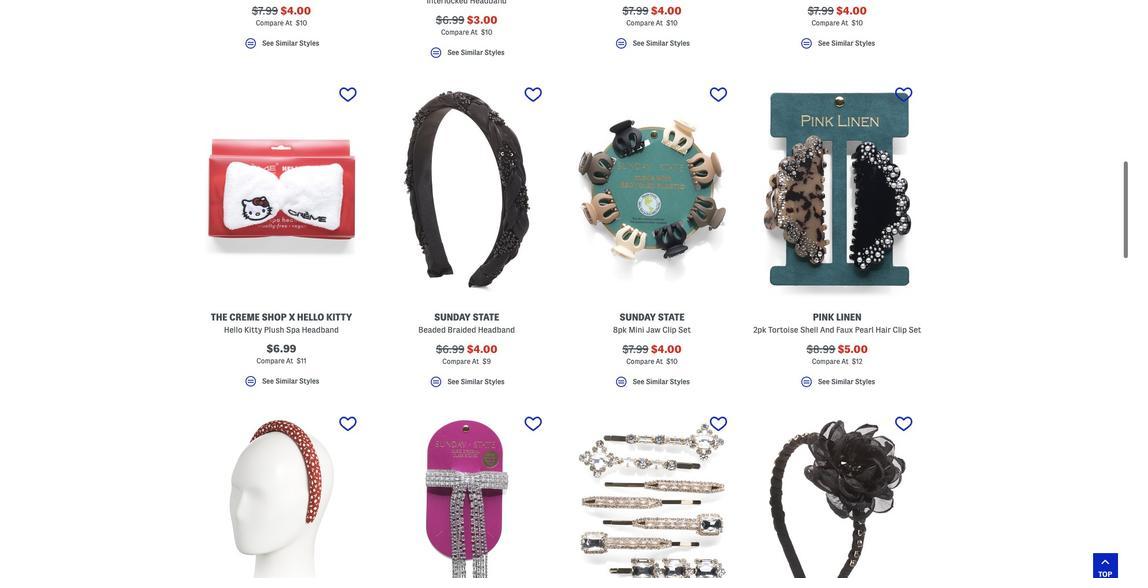 Task type: describe. For each thing, give the bounding box(es) containing it.
sunday state beaded braided headband
[[419, 313, 515, 335]]

faux
[[837, 326, 854, 335]]

$10 for second sunday state compare at              $10 element from left
[[667, 19, 678, 27]]

clip inside pink linen 2pk tortoise shell and faux pearl hair clip set
[[893, 326, 907, 335]]

compare inside the $6.99 $4.00 compare at              $9
[[443, 358, 471, 366]]

styles inside sunday state beaded braided headband compare at              $9 element
[[485, 379, 505, 386]]

sunday state beaded braided headband compare at              $9 element
[[380, 80, 554, 395]]

3 sunday state compare at              $10 element from the left
[[750, 0, 925, 56]]

$10 for first sunday state compare at              $10 element
[[296, 19, 307, 27]]

$7.99 $4.00 compare at              $10 for first sunday state compare at              $10 element
[[252, 5, 311, 27]]

$7.99 for second sunday state compare at              $10 element from left
[[623, 5, 649, 16]]

compare inside '$6.99 compare at              $11'
[[257, 357, 285, 365]]

similar inside sunday state beaded braided headband compare at              $9 element
[[461, 379, 483, 386]]

hair
[[876, 326, 892, 335]]

kitty
[[244, 326, 262, 335]]

beaded braided headband image
[[380, 80, 554, 299]]

styles inside the interlocked headband compare at              $10 element
[[485, 49, 505, 56]]

$6.99 for $4.00
[[436, 344, 465, 355]]

compare inside $6.99 $3.00 compare at              $10
[[441, 28, 469, 36]]

sunday state 8pk mini jaw clip set compare at              $10 element
[[565, 80, 740, 395]]

$10 inside 'element'
[[667, 358, 678, 366]]

$4.00 inside the $6.99 $4.00 compare at              $9
[[467, 344, 498, 355]]

$4.00 for first sunday state compare at              $10 element
[[281, 5, 311, 16]]

silver bow barette image
[[380, 410, 554, 579]]

$7.99 $4.00 compare at              $10 inside sunday state 8pk mini jaw clip set compare at              $10 'element'
[[623, 344, 682, 366]]

see inside the creme shop x hello kitty hello kitty plush spa headband $6.99 compare at              $11 element
[[262, 378, 274, 386]]

$6.99 $3.00 compare at              $10
[[436, 14, 498, 36]]

$8.99 $5.00 compare at              $12
[[807, 344, 869, 366]]

8pk
[[613, 326, 627, 335]]

set inside pink linen 2pk tortoise shell and faux pearl hair clip set
[[909, 326, 922, 335]]

$10 for 3rd sunday state compare at              $10 element from the left
[[852, 19, 864, 27]]

spa
[[286, 326, 300, 335]]

2 sunday state compare at              $10 element from the left
[[565, 0, 740, 56]]

rosette crystal headband image
[[750, 410, 925, 579]]

see similar styles inside the interlocked headband compare at              $10 element
[[448, 49, 505, 56]]

sunday for $6.99
[[434, 313, 471, 323]]

top
[[1099, 570, 1113, 579]]

pink
[[813, 313, 835, 323]]

$7.99 for 3rd sunday state compare at              $10 element from the left
[[808, 5, 834, 16]]

hello
[[224, 326, 243, 335]]

styles inside pink linen 2pk tortoise shell and faux pearl hair clip set compare at              $12 element
[[856, 379, 876, 386]]

see similar styles inside the creme shop x hello kitty hello kitty plush spa headband $6.99 compare at              $11 element
[[262, 378, 319, 386]]

beaded
[[419, 326, 446, 335]]

$4.00 for second sunday state compare at              $10 element from left
[[651, 5, 682, 16]]

see inside pink linen 2pk tortoise shell and faux pearl hair clip set compare at              $12 element
[[818, 379, 830, 386]]

the creme shop x hello kitty hello kitty plush spa headband $6.99 compare at              $11 element
[[194, 80, 369, 394]]

$4.00 inside sunday state 8pk mini jaw clip set compare at              $10 'element'
[[651, 344, 682, 355]]

see inside sunday state beaded braided headband compare at              $9 element
[[448, 379, 459, 386]]

set inside sunday state 8pk mini jaw clip set
[[679, 326, 691, 335]]

$7.99 $4.00 compare at              $10 for second sunday state compare at              $10 element from left
[[623, 5, 682, 27]]

$7.99 $4.00 compare at              $10 for 3rd sunday state compare at              $10 element from the left
[[808, 5, 868, 27]]

$11
[[297, 357, 306, 365]]

$10 inside $6.99 $3.00 compare at              $10
[[481, 28, 493, 36]]

1 sunday state compare at              $10 element from the left
[[194, 0, 369, 56]]

pearl
[[855, 326, 874, 335]]

kitty
[[327, 313, 352, 323]]

8pk mini jaw clip set image
[[565, 80, 740, 299]]

plush
[[264, 326, 284, 335]]



Task type: vqa. For each thing, say whether or not it's contained in the screenshot.


Task type: locate. For each thing, give the bounding box(es) containing it.
see inside sunday state 8pk mini jaw clip set compare at              $10 'element'
[[633, 379, 645, 386]]

$9
[[483, 358, 491, 366]]

set right jaw
[[679, 326, 691, 335]]

similar inside sunday state 8pk mini jaw clip set compare at              $10 'element'
[[646, 379, 669, 386]]

tortoise
[[769, 326, 799, 335]]

2pk tortoise shell and faux pearl hair clip set image
[[750, 80, 925, 299]]

creme
[[229, 313, 260, 323]]

8pk rhinestone bobby pin set image
[[565, 410, 740, 579]]

$6.99 $4.00 compare at              $9
[[436, 344, 498, 366]]

mini
[[629, 326, 645, 335]]

similar inside the interlocked headband compare at              $10 element
[[461, 49, 483, 56]]

2 clip from the left
[[893, 326, 907, 335]]

$6.99 inside '$6.99 compare at              $11'
[[267, 344, 297, 355]]

set right hair
[[909, 326, 922, 335]]

state
[[473, 313, 500, 323], [658, 313, 685, 323]]

set
[[679, 326, 691, 335], [909, 326, 922, 335]]

state up jaw
[[658, 313, 685, 323]]

sunday inside sunday state beaded braided headband
[[434, 313, 471, 323]]

see similar styles inside sunday state 8pk mini jaw clip set compare at              $10 'element'
[[633, 379, 690, 386]]

$4.00 for 3rd sunday state compare at              $10 element from the left
[[837, 5, 868, 16]]

similar inside pink linen 2pk tortoise shell and faux pearl hair clip set compare at              $12 element
[[832, 379, 854, 386]]

shop
[[262, 313, 287, 323]]

and
[[821, 326, 835, 335]]

$4.00
[[281, 5, 311, 16], [651, 5, 682, 16], [837, 5, 868, 16], [467, 344, 498, 355], [651, 344, 682, 355]]

see
[[262, 40, 274, 47], [633, 40, 645, 47], [818, 40, 830, 47], [448, 49, 459, 56], [262, 378, 274, 386], [448, 379, 459, 386], [633, 379, 645, 386], [818, 379, 830, 386]]

$5.00
[[838, 344, 869, 355]]

sunday
[[434, 313, 471, 323], [620, 313, 656, 323]]

pink linen 2pk tortoise shell and faux pearl hair clip set compare at              $12 element
[[750, 80, 925, 395]]

2 headband from the left
[[478, 326, 515, 335]]

0 horizontal spatial headband
[[302, 326, 339, 335]]

compare inside $8.99 $5.00 compare at              $12
[[812, 358, 841, 366]]

medium puffy headband image
[[194, 410, 369, 579]]

0 horizontal spatial sunday
[[434, 313, 471, 323]]

headband inside the creme shop x hello kitty hello kitty plush spa headband
[[302, 326, 339, 335]]

$6.99 inside $6.99 $3.00 compare at              $10
[[436, 14, 465, 25]]

sunday for $7.99
[[620, 313, 656, 323]]

1 horizontal spatial state
[[658, 313, 685, 323]]

0 horizontal spatial clip
[[663, 326, 677, 335]]

$6.99
[[436, 14, 465, 25], [267, 344, 297, 355], [436, 344, 465, 355]]

1 sunday from the left
[[434, 313, 471, 323]]

see similar styles inside pink linen 2pk tortoise shell and faux pearl hair clip set compare at              $12 element
[[818, 379, 876, 386]]

sunday state 8pk mini jaw clip set
[[613, 313, 691, 335]]

1 set from the left
[[679, 326, 691, 335]]

$6.99 for $3.00
[[436, 14, 465, 25]]

braided
[[448, 326, 476, 335]]

1 horizontal spatial set
[[909, 326, 922, 335]]

headband up $9
[[478, 326, 515, 335]]

clip right jaw
[[663, 326, 677, 335]]

compare inside sunday state 8pk mini jaw clip set compare at              $10 'element'
[[627, 358, 655, 366]]

sunday state compare at              $10 element
[[194, 0, 369, 56], [565, 0, 740, 56], [750, 0, 925, 56]]

$6.99 down "braided"
[[436, 344, 465, 355]]

0 horizontal spatial set
[[679, 326, 691, 335]]

clip inside sunday state 8pk mini jaw clip set
[[663, 326, 677, 335]]

jaw
[[647, 326, 661, 335]]

$6.99 left $3.00
[[436, 14, 465, 25]]

sunday inside sunday state 8pk mini jaw clip set
[[620, 313, 656, 323]]

2pk
[[754, 326, 767, 335]]

$7.99 $4.00 compare at              $10
[[252, 5, 311, 27], [623, 5, 682, 27], [808, 5, 868, 27], [623, 344, 682, 366]]

$8.99
[[807, 344, 836, 355]]

x
[[289, 313, 295, 323]]

styles inside the creme shop x hello kitty hello kitty plush spa headband $6.99 compare at              $11 element
[[299, 378, 319, 386]]

styles inside sunday state 8pk mini jaw clip set compare at              $10 'element'
[[670, 379, 690, 386]]

1 clip from the left
[[663, 326, 677, 335]]

$6.99 inside the $6.99 $4.00 compare at              $9
[[436, 344, 465, 355]]

1 state from the left
[[473, 313, 500, 323]]

sunday up "braided"
[[434, 313, 471, 323]]

1 horizontal spatial clip
[[893, 326, 907, 335]]

shell
[[801, 326, 819, 335]]

linen
[[837, 313, 862, 323]]

state up "braided"
[[473, 313, 500, 323]]

clip
[[663, 326, 677, 335], [893, 326, 907, 335]]

$6.99 compare at              $11
[[257, 344, 306, 365]]

2 sunday from the left
[[620, 313, 656, 323]]

sunday up mini
[[620, 313, 656, 323]]

state for $7.99
[[658, 313, 685, 323]]

similar inside the creme shop x hello kitty hello kitty plush spa headband $6.99 compare at              $11 element
[[276, 378, 298, 386]]

top link
[[1094, 554, 1119, 579]]

hello kitty plush spa headband image
[[194, 80, 369, 299]]

interlocked headband compare at              $10 element
[[380, 0, 554, 65]]

$3.00
[[467, 14, 498, 25]]

2 horizontal spatial sunday state compare at              $10 element
[[750, 0, 925, 56]]

hello
[[297, 313, 325, 323]]

headband down hello
[[302, 326, 339, 335]]

see inside the interlocked headband compare at              $10 element
[[448, 49, 459, 56]]

0 horizontal spatial state
[[473, 313, 500, 323]]

$7.99 inside sunday state 8pk mini jaw clip set compare at              $10 'element'
[[623, 344, 649, 355]]

state for $6.99
[[473, 313, 500, 323]]

see similar styles button
[[194, 36, 369, 56], [565, 36, 740, 56], [750, 36, 925, 56], [380, 46, 554, 65], [194, 375, 369, 394], [380, 375, 554, 395], [565, 375, 740, 395], [750, 375, 925, 395]]

$6.99 for compare
[[267, 344, 297, 355]]

similar
[[276, 40, 298, 47], [646, 40, 669, 47], [832, 40, 854, 47], [461, 49, 483, 56], [276, 378, 298, 386], [461, 379, 483, 386], [646, 379, 669, 386], [832, 379, 854, 386]]

the creme shop x hello kitty hello kitty plush spa headband
[[211, 313, 352, 335]]

the
[[211, 313, 227, 323]]

see similar styles
[[262, 40, 319, 47], [633, 40, 690, 47], [818, 40, 876, 47], [448, 49, 505, 56], [262, 378, 319, 386], [448, 379, 505, 386], [633, 379, 690, 386], [818, 379, 876, 386]]

see similar styles inside sunday state beaded braided headband compare at              $9 element
[[448, 379, 505, 386]]

styles
[[299, 40, 319, 47], [670, 40, 690, 47], [856, 40, 876, 47], [485, 49, 505, 56], [299, 378, 319, 386], [485, 379, 505, 386], [670, 379, 690, 386], [856, 379, 876, 386]]

compare
[[256, 19, 284, 27], [627, 19, 655, 27], [812, 19, 840, 27], [441, 28, 469, 36], [257, 357, 285, 365], [443, 358, 471, 366], [627, 358, 655, 366], [812, 358, 841, 366]]

1 horizontal spatial headband
[[478, 326, 515, 335]]

$12
[[852, 358, 863, 366]]

1 headband from the left
[[302, 326, 339, 335]]

1 horizontal spatial sunday
[[620, 313, 656, 323]]

$10
[[296, 19, 307, 27], [667, 19, 678, 27], [852, 19, 864, 27], [481, 28, 493, 36], [667, 358, 678, 366]]

clip right hair
[[893, 326, 907, 335]]

state inside sunday state beaded braided headband
[[473, 313, 500, 323]]

2 set from the left
[[909, 326, 922, 335]]

pink linen 2pk tortoise shell and faux pearl hair clip set
[[754, 313, 922, 335]]

headband inside sunday state beaded braided headband
[[478, 326, 515, 335]]

state inside sunday state 8pk mini jaw clip set
[[658, 313, 685, 323]]

1 horizontal spatial sunday state compare at              $10 element
[[565, 0, 740, 56]]

$6.99 down 'plush'
[[267, 344, 297, 355]]

2 state from the left
[[658, 313, 685, 323]]

headband
[[302, 326, 339, 335], [478, 326, 515, 335]]

$7.99 for first sunday state compare at              $10 element
[[252, 5, 278, 16]]

$7.99
[[252, 5, 278, 16], [623, 5, 649, 16], [808, 5, 834, 16], [623, 344, 649, 355]]

0 horizontal spatial sunday state compare at              $10 element
[[194, 0, 369, 56]]



